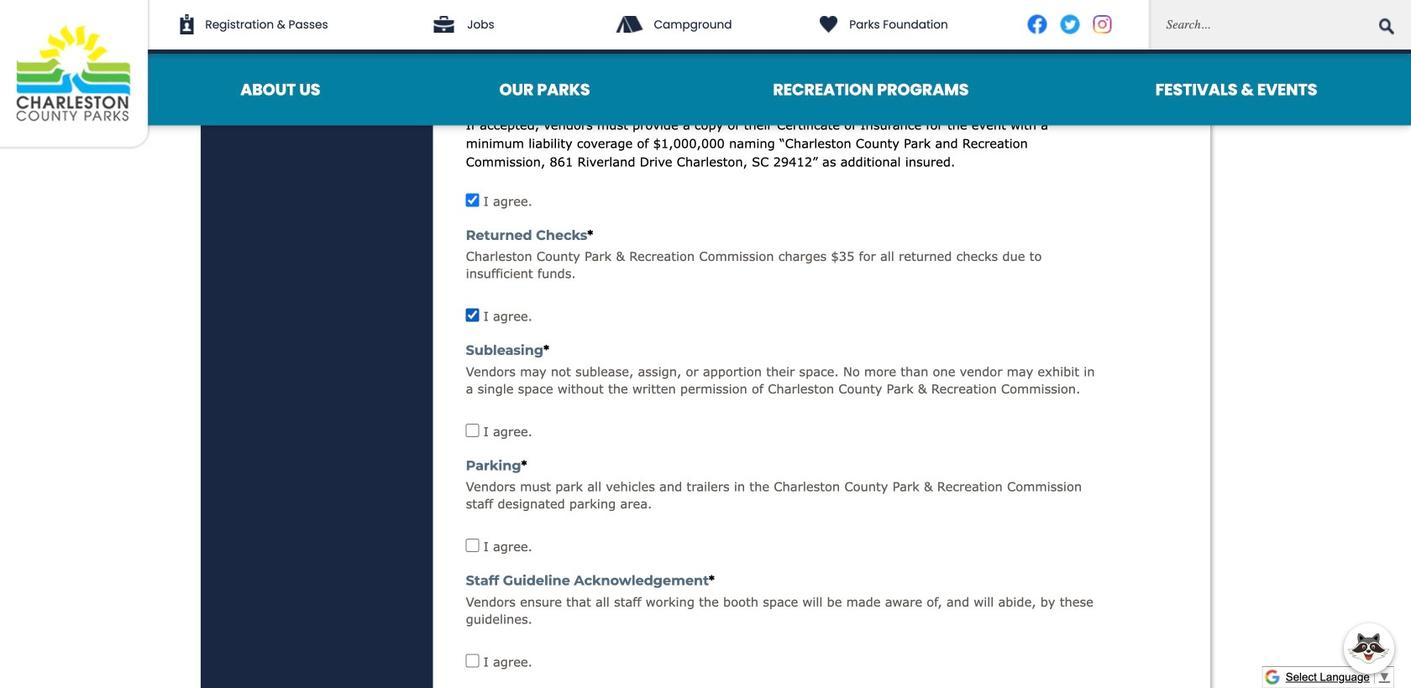 Task type: vqa. For each thing, say whether or not it's contained in the screenshot.
first menu item from the left
yes



Task type: describe. For each thing, give the bounding box(es) containing it.
4 menu item from the left
[[1062, 54, 1411, 126]]

1 menu item from the left
[[151, 54, 410, 126]]



Task type: locate. For each thing, give the bounding box(es) containing it.
home page image
[[0, 0, 151, 150]]

None checkbox
[[466, 309, 479, 322], [466, 655, 479, 668], [466, 309, 479, 322], [466, 655, 479, 668]]

menu item
[[151, 54, 410, 126], [410, 54, 680, 126], [680, 54, 1062, 126], [1062, 54, 1411, 126]]

None checkbox
[[466, 61, 479, 75], [466, 193, 479, 207], [466, 424, 479, 438], [466, 539, 479, 553], [466, 61, 479, 75], [466, 193, 479, 207], [466, 424, 479, 438], [466, 539, 479, 553]]

Search... text field
[[1149, 0, 1411, 50]]

menu
[[151, 54, 1411, 126]]

2 menu item from the left
[[410, 54, 680, 126]]

3 menu item from the left
[[680, 54, 1062, 126]]

search image
[[1379, 18, 1395, 35]]



